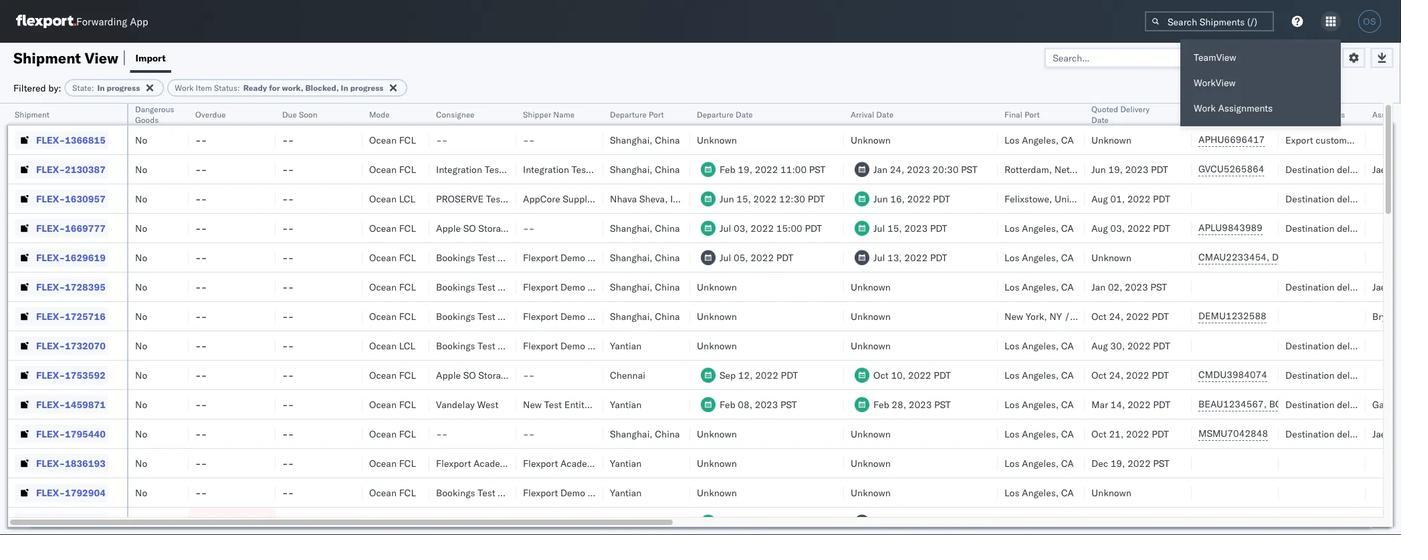 Task type: locate. For each thing, give the bounding box(es) containing it.
jaehyu down the 'cus' at the right top
[[1372, 164, 1401, 175]]

flex-1753592
[[36, 370, 106, 381]]

2022 right 10,
[[908, 370, 931, 381]]

ocean fcl for flex-1669777
[[369, 222, 416, 234]]

1 destination delivery from the top
[[1285, 222, 1370, 234]]

flex- down flex-1836193 button
[[36, 487, 65, 499]]

bookings for flex-1728395
[[436, 281, 475, 293]]

flex- for 1728395
[[36, 281, 65, 293]]

5 delivery from the top
[[1337, 399, 1370, 411]]

1 horizontal spatial new
[[1005, 311, 1023, 322]]

3 yantian from the top
[[610, 458, 642, 470]]

10 angeles, from the top
[[1022, 487, 1059, 499]]

los angeles, ca for 1629619
[[1005, 252, 1074, 264]]

1630957
[[65, 193, 106, 205]]

import down app
[[135, 52, 166, 64]]

1 horizontal spatial progress
[[350, 83, 384, 93]]

jaehyu for msmu7042848
[[1372, 428, 1401, 440]]

flex- down flex-1732070 button
[[36, 370, 65, 381]]

0 vertical spatial (do
[[513, 222, 533, 234]]

test for flex-1725716
[[478, 311, 495, 322]]

2022 right 21,
[[1126, 428, 1149, 440]]

flex- down flex-1728395 button
[[36, 311, 65, 322]]

ca for flex-1459871
[[1061, 399, 1074, 411]]

0 horizontal spatial work
[[175, 83, 194, 93]]

in right state
[[97, 83, 105, 93]]

0 horizontal spatial academy
[[473, 458, 512, 470]]

1 horizontal spatial port
[[1025, 109, 1040, 119]]

jan
[[873, 164, 888, 175], [1092, 281, 1106, 293], [720, 517, 734, 528]]

resize handle column header for dangerous goods
[[173, 104, 189, 536]]

final port button
[[998, 106, 1071, 120]]

1732070
[[65, 340, 106, 352]]

feb left 28,
[[873, 399, 889, 411]]

feb left 08,
[[720, 399, 736, 411]]

1 vertical spatial jaehyu
[[1372, 281, 1401, 293]]

flex-1459871
[[36, 399, 106, 411]]

0 horizontal spatial progress
[[107, 83, 140, 93]]

1 shanghai, china from the top
[[610, 134, 680, 146]]

use)
[[556, 222, 580, 234], [556, 370, 580, 381]]

Search... text field
[[1045, 48, 1191, 68]]

progress up mode
[[350, 83, 384, 93]]

0 vertical spatial aug
[[1092, 193, 1108, 205]]

flexport for 1792904
[[523, 487, 558, 499]]

1 horizontal spatial jun
[[873, 193, 888, 205]]

2 vertical spatial aug
[[1092, 340, 1108, 352]]

bookings test consignee for flex-1792904
[[436, 487, 543, 499]]

destination delivery for msmu7042848
[[1285, 428, 1370, 440]]

pdt right nov
[[935, 517, 952, 528]]

shipment up "by:" at top left
[[13, 48, 81, 67]]

05, down jul 03, 2022 15:00 pdt
[[734, 252, 748, 264]]

flex-1728395 button
[[15, 278, 108, 297]]

flex- inside flex-1728395 button
[[36, 281, 65, 293]]

oct
[[1092, 311, 1107, 322], [873, 370, 889, 381], [1092, 370, 1107, 381], [1092, 428, 1107, 440]]

date down quoted
[[1092, 115, 1109, 125]]

1 vertical spatial lcl
[[399, 340, 415, 352]]

6 shanghai, from the top
[[610, 311, 653, 322]]

1 vertical spatial jan
[[1092, 281, 1106, 293]]

flexport academy (us) inc.
[[436, 458, 557, 470]]

15, for jun
[[737, 193, 751, 205]]

flex- for 1792904
[[36, 487, 65, 499]]

oct 10, 2022 pdt
[[873, 370, 951, 381]]

1 flex- from the top
[[36, 134, 65, 146]]

forwarding app link
[[16, 15, 148, 28]]

1 horizontal spatial departure
[[697, 109, 734, 119]]

ocean for 1630957
[[369, 193, 397, 205]]

2 flexport demo shipper co. from the top
[[523, 281, 636, 293]]

fcl for flex-1728395
[[399, 281, 416, 293]]

jun right india
[[720, 193, 734, 205]]

1 horizontal spatial academy
[[560, 458, 599, 470]]

flexport. image
[[16, 15, 76, 28]]

2 horizontal spatial date
[[1092, 115, 1109, 125]]

flex- inside flex-1836193 button
[[36, 458, 65, 470]]

13 flex- from the top
[[36, 487, 65, 499]]

--
[[195, 134, 207, 146], [282, 134, 294, 146], [436, 134, 448, 146], [523, 134, 535, 146], [195, 164, 207, 175], [282, 164, 294, 175], [195, 193, 207, 205], [282, 193, 294, 205], [195, 222, 207, 234], [282, 222, 294, 234], [523, 222, 535, 234], [195, 252, 207, 264], [282, 252, 294, 264], [195, 281, 207, 293], [282, 281, 294, 293], [195, 311, 207, 322], [282, 311, 294, 322], [195, 340, 207, 352], [282, 340, 294, 352], [195, 370, 207, 381], [282, 370, 294, 381], [523, 370, 535, 381], [195, 399, 207, 411], [282, 399, 294, 411], [195, 428, 207, 440], [282, 428, 294, 440], [436, 428, 448, 440], [523, 428, 535, 440], [195, 458, 207, 470], [282, 458, 294, 470], [195, 487, 207, 499], [282, 487, 294, 499], [282, 517, 294, 528]]

0 vertical spatial ocean lcl
[[369, 193, 415, 205]]

yantian for dec
[[610, 458, 642, 470]]

1 vertical spatial so
[[463, 370, 476, 381]]

pdt up feb 28, 2023 pst
[[934, 370, 951, 381]]

oct up mar
[[1092, 370, 1107, 381]]

6 resize handle column header from the left
[[500, 104, 516, 536]]

los angeles, ca for 1836193
[[1005, 458, 1074, 470]]

7 angeles, from the top
[[1022, 399, 1059, 411]]

jan for jan 24, 2023 20:30 pst
[[873, 164, 888, 175]]

port for final port
[[1025, 109, 1040, 119]]

14 no from the top
[[135, 517, 147, 528]]

omkar 
[[1372, 517, 1401, 528]]

consignee
[[436, 109, 475, 119], [498, 252, 543, 264], [498, 281, 543, 293], [498, 311, 543, 322], [498, 340, 543, 352], [498, 487, 543, 499]]

Search Shipments (/) text field
[[1145, 11, 1274, 31]]

3 shanghai, from the top
[[610, 222, 653, 234]]

03, for jul
[[734, 222, 748, 234]]

container
[[1199, 104, 1234, 114]]

3 jaehyu from the top
[[1372, 428, 1401, 440]]

bookings test consignee for flex-1629619
[[436, 252, 543, 264]]

flexport demo shipper co.
[[523, 252, 636, 264], [523, 281, 636, 293], [523, 311, 636, 322], [523, 340, 636, 352], [523, 487, 636, 499]]

0 vertical spatial shipment
[[13, 48, 81, 67]]

1 lcl from the top
[[399, 193, 415, 205]]

ca for flex-1836193
[[1061, 458, 1074, 470]]

not
[[535, 222, 554, 234], [535, 370, 554, 381]]

oct 24, 2022 pdt down aug 30, 2022 pdt
[[1092, 370, 1169, 381]]

jul down jul 03, 2022 15:00 pdt
[[720, 252, 731, 264]]

3 destination from the top
[[1285, 340, 1335, 352]]

1 horizontal spatial date
[[876, 109, 894, 119]]

2022 left 12:30
[[753, 193, 777, 205]]

oct left nj
[[1092, 311, 1107, 322]]

5 ca from the top
[[1061, 340, 1074, 352]]

nov 05, 2022 pdt
[[873, 517, 952, 528]]

(do for chennai
[[513, 370, 533, 381]]

8 ca from the top
[[1061, 428, 1074, 440]]

china for aplu9843989
[[655, 222, 680, 234]]

flex- for 1366815
[[36, 134, 65, 146]]

1 vertical spatial oct 24, 2022 pdt
[[1092, 370, 1169, 381]]

1 vertical spatial new
[[523, 399, 542, 411]]

2 so from the top
[[463, 370, 476, 381]]

11 ocean fcl from the top
[[369, 487, 416, 499]]

bryan
[[1372, 311, 1397, 322]]

demo for oct
[[560, 311, 585, 322]]

19, right dec
[[1111, 458, 1125, 470]]

0 vertical spatial oct 24, 2022 pdt
[[1092, 311, 1169, 322]]

1 vertical spatial (do
[[513, 370, 533, 381]]

1 horizontal spatial bosch ocean test
[[523, 517, 599, 528]]

feb
[[720, 164, 736, 175], [720, 399, 736, 411], [873, 399, 889, 411]]

1 use) from the top
[[556, 222, 580, 234]]

5 bookings from the top
[[436, 487, 475, 499]]

15, up 13,
[[888, 222, 902, 234]]

yantian
[[610, 340, 642, 352], [610, 399, 642, 411], [610, 458, 642, 470], [610, 487, 642, 499]]

5 destination delivery from the top
[[1285, 399, 1370, 411]]

date for arrival date
[[876, 109, 894, 119]]

1 horizontal spatial 15,
[[888, 222, 902, 234]]

30,
[[1110, 340, 1125, 352]]

by:
[[48, 82, 61, 94]]

1 shanghai, from the top
[[610, 134, 653, 146]]

0 horizontal spatial jan
[[720, 517, 734, 528]]

fcl for flex-1669777
[[399, 222, 416, 234]]

resize handle column header for shipper name
[[587, 104, 603, 536]]

1 not from the top
[[535, 222, 554, 234]]

jun left 16,
[[873, 193, 888, 205]]

5 bookings test consignee from the top
[[436, 487, 543, 499]]

1 bookings test consignee from the top
[[436, 252, 543, 264]]

0 horizontal spatial import
[[135, 52, 166, 64]]

test for flex-1630957
[[486, 193, 504, 205]]

storage down "proserve test account"
[[478, 222, 511, 234]]

flex- down flex-1630957 button on the top of the page
[[36, 222, 65, 234]]

flex- for 1629619
[[36, 252, 65, 264]]

aug left '30,'
[[1092, 340, 1108, 352]]

ocean fcl for flex-1753592
[[369, 370, 416, 381]]

pst for jan 02, 2023 pst
[[1151, 281, 1167, 293]]

container numbers button
[[1192, 101, 1265, 125]]

proserve
[[436, 193, 484, 205]]

2 delivery from the top
[[1337, 281, 1370, 293]]

jun up kingdom
[[1092, 164, 1106, 175]]

feb 28, 2023 pst
[[873, 399, 951, 411]]

work left item
[[175, 83, 194, 93]]

9 ocean fcl from the top
[[369, 428, 416, 440]]

test
[[486, 193, 504, 205], [478, 252, 495, 264], [478, 281, 495, 293], [478, 311, 495, 322], [478, 340, 495, 352], [544, 399, 562, 411], [478, 487, 495, 499], [495, 517, 513, 528], [582, 517, 599, 528]]

customs,
[[1316, 134, 1355, 146]]

due
[[282, 109, 297, 119]]

china for demu1232588
[[655, 311, 680, 322]]

14 flex- from the top
[[36, 517, 65, 528]]

pdt down the 'jun 16, 2022 pdt'
[[930, 222, 947, 234]]

2 use) from the top
[[556, 370, 580, 381]]

beau1234567, bozo1234565, tcnu1234565
[[1199, 399, 1401, 410]]

shenzhen, china
[[610, 517, 682, 528]]

pst for feb 08, 2023 pst
[[781, 399, 797, 411]]

1 yantian from the top
[[610, 340, 642, 352]]

2 destination delivery from the top
[[1285, 281, 1370, 293]]

01,
[[1110, 193, 1125, 205]]

7 shanghai, from the top
[[610, 428, 653, 440]]

0 vertical spatial apple
[[436, 222, 461, 234]]

19, up jun 15, 2022 12:30 pdt
[[738, 164, 752, 175]]

demo
[[560, 252, 585, 264], [560, 281, 585, 293], [560, 311, 585, 322], [560, 340, 585, 352], [560, 487, 585, 499]]

1 no from the top
[[135, 134, 147, 146]]

1 vertical spatial ocean lcl
[[369, 340, 415, 352]]

5 ocean fcl from the top
[[369, 281, 416, 293]]

ocean
[[369, 134, 397, 146], [369, 164, 397, 175], [369, 193, 397, 205], [369, 222, 397, 234], [369, 252, 397, 264], [369, 281, 397, 293], [369, 311, 397, 322], [369, 340, 397, 352], [369, 370, 397, 381], [369, 399, 397, 411], [369, 428, 397, 440], [369, 458, 397, 470], [369, 487, 397, 499], [369, 517, 397, 528], [465, 517, 492, 528], [552, 517, 579, 528]]

2 los from the top
[[1005, 222, 1020, 234]]

1 vertical spatial use)
[[556, 370, 580, 381]]

2022 right 16,
[[907, 193, 931, 205]]

use) down appcore supply ltd
[[556, 222, 580, 234]]

1 horizontal spatial in
[[341, 83, 348, 93]]

1 vertical spatial import
[[1357, 134, 1385, 146]]

flexport for 1629619
[[523, 252, 558, 264]]

no for flex-1459871
[[135, 399, 147, 411]]

0 vertical spatial so
[[463, 222, 476, 234]]

0 vertical spatial work
[[175, 83, 194, 93]]

item
[[196, 83, 212, 93]]

flex- inside flex-1792904 button
[[36, 487, 65, 499]]

ocean for 1753592
[[369, 370, 397, 381]]

new left entity
[[523, 399, 542, 411]]

view
[[85, 48, 118, 67]]

test for flex-1792904
[[478, 487, 495, 499]]

0 horizontal spatial 15,
[[737, 193, 751, 205]]

12 resize handle column header from the left
[[1176, 104, 1192, 536]]

l
[[1400, 311, 1401, 322]]

bookings for flex-1792904
[[436, 487, 475, 499]]

flex- inside flex-1732070 button
[[36, 340, 65, 352]]

fcl for flex-1795440
[[399, 428, 416, 440]]

jul up jul 05, 2022 pdt
[[720, 222, 731, 234]]

2 no from the top
[[135, 164, 147, 175]]

new left york,
[[1005, 311, 1023, 322]]

workview
[[1194, 77, 1236, 89]]

container numbers
[[1199, 104, 1234, 125]]

2 flex- from the top
[[36, 164, 65, 175]]

0 vertical spatial jan
[[873, 164, 888, 175]]

apple up vandelay
[[436, 370, 461, 381]]

1792904
[[65, 487, 106, 499]]

1 vertical spatial 15,
[[888, 222, 902, 234]]

19, up 01,
[[1108, 164, 1123, 175]]

1 delivery from the top
[[1337, 222, 1370, 234]]

oct left 21,
[[1092, 428, 1107, 440]]

aug for aug 30, 2022 pdt
[[1092, 340, 1108, 352]]

jaehyu up 'bryan l'
[[1372, 281, 1401, 293]]

pdt right 15:00
[[805, 222, 822, 234]]

ocean for 1725716
[[369, 311, 397, 322]]

feb up jun 15, 2022 12:30 pdt
[[720, 164, 736, 175]]

2022 down "oct 21, 2022 pdt"
[[1128, 458, 1151, 470]]

pdt up "oct 21, 2022 pdt"
[[1153, 399, 1170, 411]]

2 demo from the top
[[560, 281, 585, 293]]

export
[[1285, 134, 1313, 146]]

0 horizontal spatial date
[[736, 109, 753, 119]]

bosch ocean test down flexport academy (us) inc. on the left bottom of the page
[[436, 517, 513, 528]]

flex- down flex-1792904 button
[[36, 517, 65, 528]]

aug left 01,
[[1092, 193, 1108, 205]]

0 vertical spatial apple so storage (do not use)
[[436, 222, 580, 234]]

1 horizontal spatial import
[[1357, 134, 1385, 146]]

05,
[[734, 252, 748, 264], [892, 517, 907, 528]]

0 vertical spatial use)
[[556, 222, 580, 234]]

no for flex-1630957
[[135, 193, 147, 205]]

so down "proserve"
[[463, 222, 476, 234]]

1 horizontal spatial jan
[[873, 164, 888, 175]]

china for aphu6696417
[[655, 134, 680, 146]]

3 destination delivery from the top
[[1285, 340, 1370, 352]]

: down view
[[91, 83, 94, 93]]

8 ocean fcl from the top
[[369, 399, 416, 411]]

los angeles, ca for 1669777
[[1005, 222, 1074, 234]]

vandelay west
[[436, 399, 498, 411]]

15, up jul 03, 2022 15:00 pdt
[[737, 193, 751, 205]]

ocean for 1795440
[[369, 428, 397, 440]]

feb for feb 28, 2023 pst
[[873, 399, 889, 411]]

3 aug from the top
[[1092, 340, 1108, 352]]

1 vertical spatial work
[[1194, 102, 1216, 114]]

apple so storage (do not use) down "account"
[[436, 222, 580, 234]]

quoted
[[1092, 104, 1118, 114]]

flex- inside "flex-1795440" button
[[36, 428, 65, 440]]

co. for aug
[[623, 340, 636, 352]]

0 horizontal spatial bosch
[[436, 517, 463, 528]]

flex- down flex-1629619 button
[[36, 281, 65, 293]]

flex- down flex-1725716 button
[[36, 340, 65, 352]]

flex- inside flex-1630957 button
[[36, 193, 65, 205]]

teamview link
[[1180, 45, 1341, 70]]

1 ocean fcl from the top
[[369, 134, 416, 146]]

work assignments link
[[1180, 96, 1341, 121]]

(do down "account"
[[513, 222, 533, 234]]

bookings for flex-1732070
[[436, 340, 475, 352]]

jul left 13,
[[873, 252, 885, 264]]

progress down view
[[107, 83, 140, 93]]

oct 24, 2022 pdt
[[1092, 311, 1169, 322], [1092, 370, 1169, 381]]

flex- inside flex-1725716 button
[[36, 311, 65, 322]]

05, right nov
[[892, 517, 907, 528]]

4 demo from the top
[[560, 340, 585, 352]]

02,
[[1108, 281, 1123, 293]]

shipment inside button
[[15, 109, 50, 119]]

feb for feb 19, 2022 11:00 pst
[[720, 164, 736, 175]]

shipment for shipment
[[15, 109, 50, 119]]

aug
[[1092, 193, 1108, 205], [1092, 222, 1108, 234], [1092, 340, 1108, 352]]

shipment for shipment view
[[13, 48, 81, 67]]

1 los from the top
[[1005, 134, 1020, 146]]

0 vertical spatial new
[[1005, 311, 1023, 322]]

3 los from the top
[[1005, 252, 1020, 264]]

date right arrival on the top right of the page
[[876, 109, 894, 119]]

feb for feb 08, 2023 pst
[[720, 399, 736, 411]]

2022 down aug 01, 2022 pdt
[[1127, 222, 1151, 234]]

aug for aug 01, 2022 pdt
[[1092, 193, 1108, 205]]

12 no from the top
[[135, 458, 147, 470]]

no for flex-1669777
[[135, 222, 147, 234]]

resize handle column header
[[111, 104, 127, 536], [173, 104, 189, 536], [259, 104, 276, 536], [346, 104, 362, 536], [413, 104, 429, 536], [500, 104, 516, 536], [587, 104, 603, 536], [674, 104, 690, 536], [828, 104, 844, 536], [982, 104, 998, 536], [1069, 104, 1085, 536], [1176, 104, 1192, 536], [1263, 104, 1279, 536], [1350, 104, 1366, 536]]

lcl
[[399, 193, 415, 205], [399, 340, 415, 352]]

jul 15, 2023 pdt
[[873, 222, 947, 234]]

nj
[[1110, 311, 1121, 322]]

west
[[477, 399, 498, 411]]

los for flex-1366815
[[1005, 134, 1020, 146]]

flex- down "flex-1795440" button
[[36, 458, 65, 470]]

apple down "proserve"
[[436, 222, 461, 234]]

1 vertical spatial 05,
[[892, 517, 907, 528]]

10 ocean fcl from the top
[[369, 458, 416, 470]]

flex- inside the flex-2130387 button
[[36, 164, 65, 175]]

flex- inside flex-1753592 button
[[36, 370, 65, 381]]

import inside button
[[135, 52, 166, 64]]

oct 24, 2022 pdt up aug 30, 2022 pdt
[[1092, 311, 1169, 322]]

oct 21, 2022 pdt
[[1092, 428, 1169, 440]]

3 fcl from the top
[[399, 222, 416, 234]]

0 horizontal spatial 03,
[[734, 222, 748, 234]]

academy left the (us)
[[473, 458, 512, 470]]

1 fcl from the top
[[399, 134, 416, 146]]

4 los angeles, ca from the top
[[1005, 281, 1074, 293]]

ocean for 1629619
[[369, 252, 397, 264]]

china for cmau2233454, demu1232567
[[655, 252, 680, 264]]

7 delivery from the top
[[1337, 517, 1370, 528]]

bosch
[[436, 517, 463, 528], [523, 517, 549, 528]]

1 horizontal spatial 03,
[[1110, 222, 1125, 234]]

flex-1846748 button
[[15, 513, 108, 532]]

academy right the inc.
[[560, 458, 599, 470]]

work for work item status : ready for work, blocked, in progress
[[175, 83, 194, 93]]

1 apple so storage (do not use) from the top
[[436, 222, 580, 234]]

: left ready
[[237, 83, 240, 93]]

no for flex-1836193
[[135, 458, 147, 470]]

2 apple so storage (do not use) from the top
[[436, 370, 580, 381]]

4 bookings from the top
[[436, 340, 475, 352]]

10 los from the top
[[1005, 487, 1020, 499]]

03, down 01,
[[1110, 222, 1125, 234]]

3 los angeles, ca from the top
[[1005, 252, 1074, 264]]

flex- inside flex-1846748 'button'
[[36, 517, 65, 528]]

0 vertical spatial not
[[535, 222, 554, 234]]

not up new test entity 2
[[535, 370, 554, 381]]

pdt down 20:30
[[933, 193, 950, 205]]

flex-2130387 button
[[15, 160, 108, 179]]

10 ca from the top
[[1061, 487, 1074, 499]]

mar
[[1092, 399, 1108, 411]]

1 horizontal spatial :
[[237, 83, 240, 93]]

19,
[[738, 164, 752, 175], [1108, 164, 1123, 175], [1111, 458, 1125, 470]]

los angeles, ca for 1795440
[[1005, 428, 1074, 440]]

cus
[[1388, 134, 1401, 146]]

7 resize handle column header from the left
[[587, 104, 603, 536]]

york,
[[1026, 311, 1047, 322]]

2 vertical spatial jaehyu
[[1372, 428, 1401, 440]]

date inside quoted delivery date
[[1092, 115, 1109, 125]]

flex-1725716
[[36, 311, 106, 322]]

resize handle column header for final port
[[1069, 104, 1085, 536]]

1 bosch from the left
[[436, 517, 463, 528]]

flex- for 1630957
[[36, 193, 65, 205]]

cmdu3984074
[[1199, 369, 1267, 381]]

co.
[[623, 252, 636, 264], [623, 281, 636, 293], [623, 311, 636, 322], [623, 340, 636, 352], [623, 487, 636, 499]]

flex-1669777
[[36, 222, 106, 234]]

departure date button
[[690, 106, 831, 120]]

flex- down flex-1669777 button
[[36, 252, 65, 264]]

-
[[195, 134, 201, 146], [201, 134, 207, 146], [282, 134, 288, 146], [288, 134, 294, 146], [436, 134, 442, 146], [442, 134, 448, 146], [523, 134, 529, 146], [529, 134, 535, 146], [195, 164, 201, 175], [201, 164, 207, 175], [282, 164, 288, 175], [288, 164, 294, 175], [195, 193, 201, 205], [201, 193, 207, 205], [282, 193, 288, 205], [288, 193, 294, 205], [195, 222, 201, 234], [201, 222, 207, 234], [282, 222, 288, 234], [288, 222, 294, 234], [523, 222, 529, 234], [529, 222, 535, 234], [195, 252, 201, 264], [201, 252, 207, 264], [282, 252, 288, 264], [288, 252, 294, 264], [195, 281, 201, 293], [201, 281, 207, 293], [282, 281, 288, 293], [288, 281, 294, 293], [195, 311, 201, 322], [201, 311, 207, 322], [282, 311, 288, 322], [288, 311, 294, 322], [195, 340, 201, 352], [201, 340, 207, 352], [282, 340, 288, 352], [288, 340, 294, 352], [195, 370, 201, 381], [201, 370, 207, 381], [282, 370, 288, 381], [288, 370, 294, 381], [523, 370, 529, 381], [529, 370, 535, 381], [195, 399, 201, 411], [201, 399, 207, 411], [282, 399, 288, 411], [288, 399, 294, 411], [195, 428, 201, 440], [201, 428, 207, 440], [282, 428, 288, 440], [288, 428, 294, 440], [436, 428, 442, 440], [442, 428, 448, 440], [523, 428, 529, 440], [529, 428, 535, 440], [195, 458, 201, 470], [201, 458, 207, 470], [282, 458, 288, 470], [288, 458, 294, 470], [195, 487, 201, 499], [201, 487, 207, 499], [282, 487, 288, 499], [288, 487, 294, 499], [282, 517, 288, 528], [288, 517, 294, 528]]

apple so storage (do not use) for shanghai, china
[[436, 222, 580, 234]]

11:00
[[781, 164, 807, 175]]

bosch ocean test down the inc.
[[523, 517, 599, 528]]

ocean fcl for flex-1725716
[[369, 311, 416, 322]]

flex- down "flex-1366815" button
[[36, 164, 65, 175]]

1 horizontal spatial work
[[1194, 102, 1216, 114]]

1 los angeles, ca from the top
[[1005, 134, 1074, 146]]

flex-1366815
[[36, 134, 106, 146]]

6 destination from the top
[[1285, 428, 1335, 440]]

pdt up the feb 08, 2023 pst
[[781, 370, 798, 381]]

10 no from the top
[[135, 399, 147, 411]]

0 horizontal spatial new
[[523, 399, 542, 411]]

jaehyu down gaurav
[[1372, 428, 1401, 440]]

2 progress from the left
[[350, 83, 384, 93]]

13 no from the top
[[135, 487, 147, 499]]

1 vertical spatial shipment
[[15, 109, 50, 119]]

(do up new test entity 2
[[513, 370, 533, 381]]

1 vertical spatial not
[[535, 370, 554, 381]]

in right the "blocked,"
[[341, 83, 348, 93]]

0 horizontal spatial :
[[91, 83, 94, 93]]

for
[[269, 83, 280, 93]]

2 : from the left
[[237, 83, 240, 93]]

ltd
[[594, 193, 608, 205]]

1 vertical spatial apple so storage (do not use)
[[436, 370, 580, 381]]

work
[[175, 83, 194, 93], [1194, 102, 1216, 114]]

1 horizontal spatial bosch
[[523, 517, 549, 528]]

supply
[[563, 193, 592, 205]]

2 horizontal spatial jan
[[1092, 281, 1106, 293]]

7 ca from the top
[[1061, 399, 1074, 411]]

1 horizontal spatial 05,
[[892, 517, 907, 528]]

not down appcore
[[535, 222, 554, 234]]

arrival date
[[851, 109, 894, 119]]

1 vertical spatial storage
[[478, 370, 511, 381]]

1459871
[[65, 399, 106, 411]]

15,
[[737, 193, 751, 205], [888, 222, 902, 234]]

yantian for aug
[[610, 340, 642, 352]]

2130387
[[65, 164, 106, 175]]

0 horizontal spatial jun
[[720, 193, 734, 205]]

los for flex-1669777
[[1005, 222, 1020, 234]]

0 horizontal spatial port
[[649, 109, 664, 119]]

6 los from the top
[[1005, 370, 1020, 381]]

shipper for flex-1728395
[[588, 281, 621, 293]]

0 horizontal spatial departure
[[610, 109, 647, 119]]

4 los from the top
[[1005, 281, 1020, 293]]

0 horizontal spatial bosch ocean test
[[436, 517, 513, 528]]

3 demo from the top
[[560, 311, 585, 322]]

0 horizontal spatial 05,
[[734, 252, 748, 264]]

import left the 'cus' at the right top
[[1357, 134, 1385, 146]]

2 bookings from the top
[[436, 281, 475, 293]]

pdt up the "aug 03, 2022 pdt"
[[1153, 193, 1170, 205]]

8 los from the top
[[1005, 428, 1020, 440]]

flex- inside flex-1669777 button
[[36, 222, 65, 234]]

0 vertical spatial import
[[135, 52, 166, 64]]

flex- down shipment button
[[36, 134, 65, 146]]

co. for oct
[[623, 311, 636, 322]]

0 horizontal spatial in
[[97, 83, 105, 93]]

shenzhen,
[[610, 517, 655, 528]]

8 fcl from the top
[[399, 399, 416, 411]]

departure port button
[[603, 106, 677, 120]]

3 angeles, from the top
[[1022, 252, 1059, 264]]

pdt down 15:00
[[776, 252, 794, 264]]

felixstowe,
[[1005, 193, 1052, 205]]

0 vertical spatial lcl
[[399, 193, 415, 205]]

2 (do from the top
[[513, 370, 533, 381]]

3 co. from the top
[[623, 311, 636, 322]]

jul up jul 13, 2022 pdt
[[873, 222, 885, 234]]

0 vertical spatial storage
[[478, 222, 511, 234]]

7 flex- from the top
[[36, 311, 65, 322]]

2022 right '30,'
[[1127, 340, 1151, 352]]

4 destination from the top
[[1285, 370, 1335, 381]]

1 storage from the top
[[478, 222, 511, 234]]

6 delivery from the top
[[1337, 428, 1370, 440]]

1 vertical spatial apple
[[436, 370, 461, 381]]

flex- inside "flex-1366815" button
[[36, 134, 65, 146]]

2 vertical spatial jan
[[720, 517, 734, 528]]

china for gvcu5265864
[[655, 164, 680, 175]]

3 flex- from the top
[[36, 193, 65, 205]]

0 vertical spatial 15,
[[737, 193, 751, 205]]

destination delivery
[[1285, 222, 1370, 234], [1285, 281, 1370, 293], [1285, 340, 1370, 352], [1285, 370, 1370, 381], [1285, 399, 1370, 411], [1285, 428, 1370, 440], [1285, 517, 1370, 528]]

11 flex- from the top
[[36, 428, 65, 440]]

jul for jul 13, 2022 pdt
[[873, 252, 885, 264]]

3 shanghai, china from the top
[[610, 222, 680, 234]]

0 vertical spatial 05,
[[734, 252, 748, 264]]

2 aug from the top
[[1092, 222, 1108, 234]]

shanghai, china
[[610, 134, 680, 146], [610, 164, 680, 175], [610, 222, 680, 234], [610, 252, 680, 264], [610, 281, 680, 293], [610, 311, 680, 322], [610, 428, 680, 440]]

1 vertical spatial aug
[[1092, 222, 1108, 234]]

11 resize handle column header from the left
[[1069, 104, 1085, 536]]

no for flex-2130387
[[135, 164, 147, 175]]

date up the feb 19, 2022 11:00 pst
[[736, 109, 753, 119]]

2 horizontal spatial jun
[[1092, 164, 1106, 175]]

storage up west
[[478, 370, 511, 381]]

forwarding
[[76, 15, 127, 28]]

pdt up aug 01, 2022 pdt
[[1151, 164, 1168, 175]]

los angeles, ca for 1732070
[[1005, 340, 1074, 352]]

flex- inside flex-1459871 button
[[36, 399, 65, 411]]

7 destination from the top
[[1285, 517, 1335, 528]]

flex- inside flex-1629619 button
[[36, 252, 65, 264]]

6 shanghai, china from the top
[[610, 311, 680, 322]]

2 storage from the top
[[478, 370, 511, 381]]

05, for jul
[[734, 252, 748, 264]]

import button
[[130, 43, 171, 73]]

0 vertical spatial jaehyu
[[1372, 164, 1401, 175]]

los for flex-1792904
[[1005, 487, 1020, 499]]

14,
[[1111, 399, 1125, 411]]



Task type: vqa. For each thing, say whether or not it's contained in the screenshot.
Flexport Academy (SZ) Ltd.
yes



Task type: describe. For each thing, give the bounding box(es) containing it.
1725716
[[65, 311, 106, 322]]

delivery for ceau7522281, hlxu6269489, hlxu8034992
[[1337, 517, 1370, 528]]

flexport academy (sz) ltd.
[[523, 458, 644, 470]]

entity
[[564, 399, 589, 411]]

angeles, for flex-1366815
[[1022, 134, 1059, 146]]

los angeles, ca for 1792904
[[1005, 487, 1074, 499]]

flex-1728395
[[36, 281, 106, 293]]

destination for msmu7042848
[[1285, 428, 1335, 440]]

ocean fcl for flex-1792904
[[369, 487, 416, 499]]

flex-1795440
[[36, 428, 106, 440]]

resize handle column header for departure port
[[674, 104, 690, 536]]

newark,
[[1073, 311, 1108, 322]]

services
[[1314, 109, 1345, 119]]

filtered by:
[[13, 82, 61, 94]]

appcore
[[523, 193, 560, 205]]

dangerous goods
[[135, 104, 174, 125]]

2 in from the left
[[341, 83, 348, 93]]

no for flex-1753592
[[135, 370, 147, 381]]

dec 19, 2022 pst
[[1092, 458, 1170, 470]]

msmu7042848
[[1199, 428, 1268, 440]]

pst for feb 28, 2023 pst
[[934, 399, 951, 411]]

2022 right nj
[[1126, 311, 1149, 322]]

flex-1630957 button
[[15, 190, 108, 208]]

so for chennai
[[463, 370, 476, 381]]

ca for flex-1753592
[[1061, 370, 1074, 381]]

gaurav
[[1372, 399, 1401, 411]]

20:30
[[933, 164, 959, 175]]

flexport demo shipper co. for aug
[[523, 340, 636, 352]]

flex- for 1795440
[[36, 428, 65, 440]]

flex-1669777 button
[[15, 219, 108, 238]]

filtered
[[13, 82, 46, 94]]

flex-1792904 button
[[15, 484, 108, 503]]

bookings for flex-1629619
[[436, 252, 475, 264]]

11 los from the top
[[1005, 517, 1020, 528]]

not for shanghai, china
[[535, 222, 554, 234]]

no for flex-1795440
[[135, 428, 147, 440]]

ocean lcl for proserve
[[369, 193, 415, 205]]

2 bosch from the left
[[523, 517, 549, 528]]

jun for jun 16, 2022 pdt
[[873, 193, 888, 205]]

11 ca from the top
[[1061, 517, 1074, 528]]

flex-1836193
[[36, 458, 106, 470]]

los for flex-1728395
[[1005, 281, 1020, 293]]

flexport for 1725716
[[523, 311, 558, 322]]

10,
[[891, 370, 906, 381]]

shipper inside shipper name button
[[523, 109, 551, 119]]

shanghai, for 19,
[[610, 164, 653, 175]]

2022 right nov
[[909, 517, 933, 528]]

export customs, import cus
[[1285, 134, 1401, 146]]

shanghai, china for 21,
[[610, 428, 680, 440]]

19, for dec
[[1111, 458, 1125, 470]]

ocean fcl for flex-1629619
[[369, 252, 416, 264]]

5 flexport demo shipper co. from the top
[[523, 487, 636, 499]]

aug 30, 2022 pdt
[[1092, 340, 1170, 352]]

shanghai, china for 24,
[[610, 311, 680, 322]]

2023 for jan 24, 2023 pst
[[753, 517, 776, 528]]

2 jaehyu from the top
[[1372, 281, 1401, 293]]

flex-1792904
[[36, 487, 106, 499]]

(do for shanghai, china
[[513, 222, 533, 234]]

ocean lcl for bookings
[[369, 340, 415, 352]]

ca for flex-1629619
[[1061, 252, 1074, 264]]

shipper name button
[[516, 106, 590, 120]]

2022 right 14,
[[1128, 399, 1151, 411]]

date for departure date
[[736, 109, 753, 119]]

1 bosch ocean test from the left
[[436, 517, 513, 528]]

delivery for msmu7042848
[[1337, 428, 1370, 440]]

account
[[506, 193, 541, 205]]

1 progress from the left
[[107, 83, 140, 93]]

2022 right 01,
[[1127, 193, 1151, 205]]

assignee
[[1372, 109, 1401, 119]]

consignee for flex-1629619
[[498, 252, 543, 264]]

resize handle column header for arrival date
[[982, 104, 998, 536]]

ocean for 2130387
[[369, 164, 397, 175]]

shanghai, for 21,
[[610, 428, 653, 440]]

demu1232567
[[1272, 251, 1340, 263]]

work item status : ready for work, blocked, in progress
[[175, 83, 384, 93]]

2022 down jul 03, 2022 15:00 pdt
[[751, 252, 774, 264]]

ready
[[243, 83, 267, 93]]

rotterdam, netherlands
[[1005, 164, 1107, 175]]

numbers
[[1199, 115, 1232, 125]]

15:00
[[776, 222, 802, 234]]

fcl for flex-1836193
[[399, 458, 416, 470]]

sep 12, 2022 pdt
[[720, 370, 798, 381]]

due soon
[[282, 109, 317, 119]]

08,
[[738, 399, 752, 411]]

2022 right 13,
[[904, 252, 928, 264]]

india
[[670, 193, 691, 205]]

flex- for 1732070
[[36, 340, 65, 352]]

yantian for mar
[[610, 399, 642, 411]]

2022 left 15:00
[[751, 222, 774, 234]]

angeles, for flex-1629619
[[1022, 252, 1059, 264]]

1 in from the left
[[97, 83, 105, 93]]

apple for shanghai, china
[[436, 222, 461, 234]]

delivery for aplu9843989
[[1337, 222, 1370, 234]]

shanghai, china for 03,
[[610, 222, 680, 234]]

fcl for flex-1753592
[[399, 370, 416, 381]]

demu1232588
[[1199, 310, 1267, 322]]

aphu6696417
[[1199, 134, 1265, 145]]

pdt down aug 01, 2022 pdt
[[1153, 222, 1170, 234]]

16,
[[890, 193, 905, 205]]

netherlands
[[1055, 164, 1107, 175]]

1 : from the left
[[91, 83, 94, 93]]

(us)
[[515, 458, 539, 470]]

2023 for feb 08, 2023 pst
[[755, 399, 778, 411]]

pdt right 12:30
[[808, 193, 825, 205]]

pdt down mar 14, 2022 pdt
[[1152, 428, 1169, 440]]

resize handle column header for departure date
[[828, 104, 844, 536]]

pdt up mar 14, 2022 pdt
[[1152, 370, 1169, 381]]

1753592
[[65, 370, 106, 381]]

ca for flex-1728395
[[1061, 281, 1074, 293]]

destination delivery for beau1234567, bozo1234565, tcnu1234565
[[1285, 399, 1370, 411]]

mode button
[[362, 106, 416, 120]]

11 los angeles, ca from the top
[[1005, 517, 1074, 528]]

2022 right 12,
[[755, 370, 778, 381]]

los for flex-1836193
[[1005, 458, 1020, 470]]

12:30
[[779, 193, 805, 205]]

3 resize handle column header from the left
[[259, 104, 276, 536]]

felixstowe, united kingdom
[[1005, 193, 1123, 205]]

quoted delivery date
[[1092, 104, 1150, 125]]

2022 left 11:00
[[755, 164, 778, 175]]

ocean fcl for flex-1836193
[[369, 458, 416, 470]]

ocean fcl for flex-1795440
[[369, 428, 416, 440]]

dangerous goods button
[[128, 101, 184, 125]]

1 demo from the top
[[560, 252, 585, 264]]

mar 14, 2022 pdt
[[1092, 399, 1170, 411]]

jan for jan 24, 2023 pst
[[720, 517, 734, 528]]

aug for aug 03, 2022 pdt
[[1092, 222, 1108, 234]]

blocked,
[[305, 83, 339, 93]]

flex- for 2130387
[[36, 164, 65, 175]]

jul 05, 2022 pdt
[[720, 252, 794, 264]]

oct left 10,
[[873, 370, 889, 381]]

not for chennai
[[535, 370, 554, 381]]

vandelay
[[436, 399, 475, 411]]

departure for departure port
[[610, 109, 647, 119]]

flexport for 1732070
[[523, 340, 558, 352]]

oct for cmdu3984074
[[1092, 370, 1107, 381]]

shipper for flex-1792904
[[588, 487, 621, 499]]

ocean fcl for flex-1366815
[[369, 134, 416, 146]]

jun 16, 2022 pdt
[[873, 193, 950, 205]]

use) for chennai
[[556, 370, 580, 381]]

angeles, for flex-1753592
[[1022, 370, 1059, 381]]

14 resize handle column header from the left
[[1350, 104, 1366, 536]]

no for flex-1732070
[[135, 340, 147, 352]]

pdt down jul 15, 2023 pdt
[[930, 252, 947, 264]]

ocean fcl for flex-1728395
[[369, 281, 416, 293]]

pdt up aug 30, 2022 pdt
[[1152, 311, 1169, 322]]

2 bosch ocean test from the left
[[523, 517, 599, 528]]

flex-1725716 button
[[15, 307, 108, 326]]

bookings test consignee for flex-1728395
[[436, 281, 543, 293]]

flexport demo shipper co. for oct
[[523, 311, 636, 322]]

1 flexport demo shipper co. from the top
[[523, 252, 636, 264]]

flex-1630957
[[36, 193, 106, 205]]

1728395
[[65, 281, 106, 293]]

ocean for 1459871
[[369, 399, 397, 411]]

2023 for jan 02, 2023 pst
[[1125, 281, 1148, 293]]

1 co. from the top
[[623, 252, 636, 264]]

oct for msmu7042848
[[1092, 428, 1107, 440]]

4 resize handle column header from the left
[[346, 104, 362, 536]]

assignments
[[1218, 102, 1273, 114]]

1669777
[[65, 222, 106, 234]]

co. for jan
[[623, 281, 636, 293]]

demo for aug
[[560, 340, 585, 352]]

flex-1836193 button
[[15, 454, 108, 473]]

2023 for jul 15, 2023 pdt
[[904, 222, 928, 234]]

angeles, for flex-1669777
[[1022, 222, 1059, 234]]

appcore supply ltd
[[523, 193, 608, 205]]

ocean for 1792904
[[369, 487, 397, 499]]

jun 15, 2022 12:30 pdt
[[720, 193, 825, 205]]

partner services
[[1285, 109, 1345, 119]]

no for flex-1725716
[[135, 311, 147, 322]]

/
[[1064, 311, 1070, 322]]

delivery for cmdu3984074
[[1337, 370, 1370, 381]]

12 ocean fcl from the top
[[369, 517, 416, 528]]

app
[[130, 15, 148, 28]]

4 shanghai, from the top
[[610, 252, 653, 264]]

flex- for 1846748
[[36, 517, 65, 528]]

consignee for flex-1725716
[[498, 311, 543, 322]]

2022 up mar 14, 2022 pdt
[[1126, 370, 1149, 381]]

flexport for 1728395
[[523, 281, 558, 293]]

4 yantian from the top
[[610, 487, 642, 499]]

os
[[1363, 16, 1376, 26]]

15, for jul
[[888, 222, 902, 234]]

new test entity 2
[[523, 399, 598, 411]]

pst for jan 24, 2023 pst
[[779, 517, 795, 528]]

5 co. from the top
[[623, 487, 636, 499]]

name
[[553, 109, 575, 119]]

flex-1795440 button
[[15, 425, 108, 444]]

nhava sheva, india
[[610, 193, 691, 205]]

storage for shanghai, china
[[478, 222, 511, 234]]

shipment button
[[8, 106, 114, 120]]

11 angeles, from the top
[[1022, 517, 1059, 528]]

2 destination from the top
[[1285, 281, 1335, 293]]

1795440
[[65, 428, 106, 440]]

work assignments
[[1194, 102, 1273, 114]]

pdt right '30,'
[[1153, 340, 1170, 352]]

consignee for flex-1792904
[[498, 487, 543, 499]]

rotterdam,
[[1005, 164, 1052, 175]]

3 delivery from the top
[[1337, 340, 1370, 352]]

19, for jun
[[1108, 164, 1123, 175]]

work,
[[282, 83, 303, 93]]

angeles, for flex-1792904
[[1022, 487, 1059, 499]]

ocean for 1836193
[[369, 458, 397, 470]]

jul for jul 15, 2023 pdt
[[873, 222, 885, 234]]

5 demo from the top
[[560, 487, 585, 499]]

bozo1234565,
[[1269, 399, 1337, 410]]

dangerous
[[135, 104, 174, 114]]

4 shanghai, china from the top
[[610, 252, 680, 264]]

12 fcl from the top
[[399, 517, 416, 528]]

jaehyu for gvcu5265864
[[1372, 164, 1401, 175]]

consignee inside button
[[436, 109, 475, 119]]

bookings test consignee for flex-1732070
[[436, 340, 543, 352]]

flex- for 1725716
[[36, 311, 65, 322]]

flex- for 1836193
[[36, 458, 65, 470]]

final
[[1005, 109, 1023, 119]]



